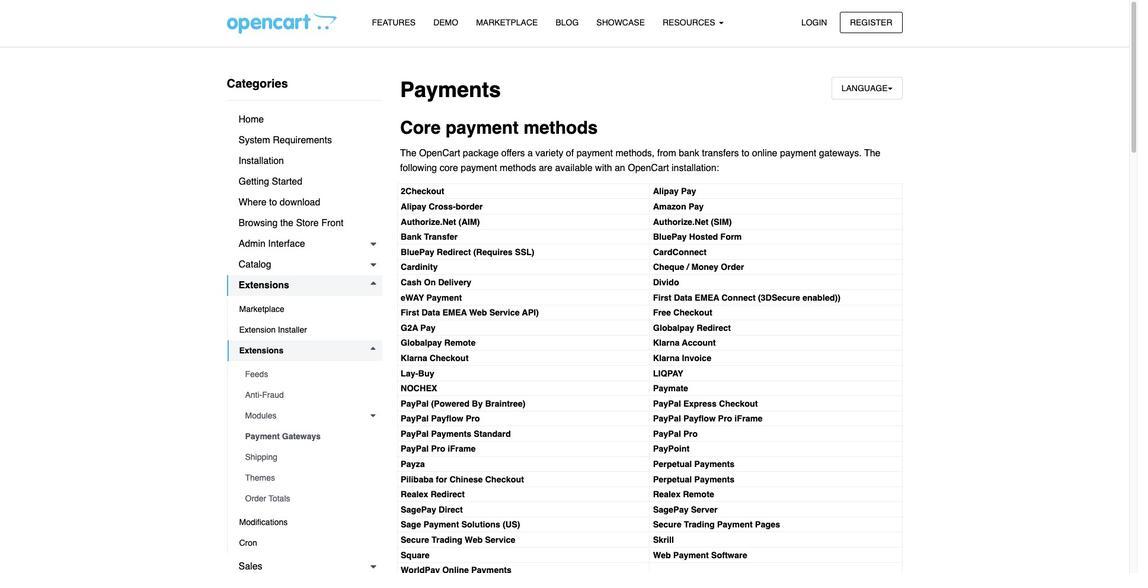 Task type: vqa. For each thing, say whether or not it's contained in the screenshot.
Step 2. Pre-Installation
no



Task type: locate. For each thing, give the bounding box(es) containing it.
order inside cheque / money order cash on delivery
[[721, 263, 744, 272]]

0 vertical spatial marketplace link
[[467, 12, 547, 33]]

checkout
[[673, 308, 712, 318], [430, 354, 469, 363], [719, 399, 758, 409], [485, 475, 524, 485]]

sagepay inside realex remote sagepay direct
[[401, 506, 436, 515]]

free checkout g2a pay
[[401, 308, 712, 333]]

resources link
[[654, 12, 732, 33]]

1 horizontal spatial payflow
[[683, 415, 716, 424]]

paypal express checkout paypal payflow pro
[[401, 399, 758, 424]]

0 vertical spatial secure
[[653, 521, 682, 530]]

catalog link
[[227, 255, 382, 276]]

checkout up buy at the bottom left of page
[[430, 354, 469, 363]]

1 vertical spatial service
[[485, 536, 515, 545]]

paypoint
[[653, 445, 690, 454]]

1 vertical spatial methods
[[500, 163, 536, 174]]

register link
[[840, 12, 902, 33]]

0 horizontal spatial bluepay
[[401, 248, 434, 257]]

methods up of on the top of page
[[524, 117, 598, 138]]

2 vertical spatial pay
[[420, 323, 436, 333]]

cash
[[401, 278, 422, 287]]

2 vertical spatial redirect
[[431, 490, 465, 500]]

1 horizontal spatial realex
[[653, 490, 681, 500]]

1 sagepay from the left
[[401, 506, 436, 515]]

marketplace
[[476, 18, 538, 27], [239, 305, 284, 314]]

0 horizontal spatial secure
[[401, 536, 429, 545]]

1 vertical spatial alipay
[[401, 202, 426, 212]]

0 vertical spatial web
[[469, 308, 487, 318]]

authorize.net up the transfer
[[401, 217, 456, 227]]

amazon
[[653, 202, 686, 212]]

1 horizontal spatial bluepay
[[653, 232, 687, 242]]

modifications link
[[227, 513, 382, 533]]

checkout inside 'klarna account klarna checkout'
[[430, 354, 469, 363]]

0 vertical spatial to
[[742, 148, 749, 159]]

1 payflow from the left
[[431, 415, 463, 424]]

sagepay up the skrill
[[653, 506, 689, 515]]

secure up the skrill
[[653, 521, 682, 530]]

perpetual for perpetual payments pilibaba for chinese checkout
[[653, 460, 692, 469]]

pay down 'installation:'
[[681, 187, 696, 196]]

showcase link
[[588, 12, 654, 33]]

1 vertical spatial extensions
[[239, 346, 283, 356]]

pay right g2a
[[420, 323, 436, 333]]

klarna inside klarna invoice lay-buy
[[653, 354, 680, 363]]

the up following
[[400, 148, 416, 159]]

system requirements
[[239, 135, 332, 146]]

to inside the opencart package offers a variety of payment methods, from bank transfers to online payment gateways. the following core payment methods are available with an opencart installation:
[[742, 148, 749, 159]]

payment up shipping on the bottom left
[[245, 432, 280, 442]]

data down eway
[[422, 308, 440, 318]]

payment up with
[[577, 148, 613, 159]]

web down the skrill
[[653, 551, 671, 561]]

alipay down 2checkout
[[401, 202, 426, 212]]

payflow down express
[[683, 415, 716, 424]]

klarna for klarna invoice lay-buy
[[653, 354, 680, 363]]

extensions down extension
[[239, 346, 283, 356]]

opencart up core at the left top
[[419, 148, 460, 159]]

trading down server
[[684, 521, 715, 530]]

service left api)
[[489, 308, 520, 318]]

1 vertical spatial perpetual
[[653, 475, 692, 485]]

pay
[[681, 187, 696, 196], [689, 202, 704, 212], [420, 323, 436, 333]]

payment down "direct"
[[423, 521, 459, 530]]

1 horizontal spatial first
[[653, 293, 672, 303]]

1 vertical spatial web
[[465, 536, 483, 545]]

1 vertical spatial pay
[[689, 202, 704, 212]]

order right the money
[[721, 263, 744, 272]]

0 horizontal spatial emea
[[442, 308, 467, 318]]

checkout right express
[[719, 399, 758, 409]]

perpetual inside perpetual payments pilibaba for chinese checkout
[[653, 460, 692, 469]]

authorize.net inside authorize.net (sim) bank transfer
[[653, 217, 709, 227]]

globalpay down g2a
[[401, 339, 442, 348]]

on
[[424, 278, 436, 287]]

payment down package
[[461, 163, 497, 174]]

0 vertical spatial iframe
[[735, 415, 763, 424]]

the right gateways. on the top right of page
[[864, 148, 881, 159]]

2 authorize.net from the left
[[653, 217, 709, 227]]

payflow inside 'paypal express checkout paypal payflow pro'
[[431, 415, 463, 424]]

1 vertical spatial trading
[[432, 536, 462, 545]]

checkout right the chinese
[[485, 475, 524, 485]]

1 horizontal spatial remote
[[683, 490, 714, 500]]

server
[[691, 506, 718, 515]]

payflow
[[431, 415, 463, 424], [683, 415, 716, 424]]

authorize.net down amazon
[[653, 217, 709, 227]]

extensions link down 'admin interface' "link"
[[227, 276, 382, 296]]

1 horizontal spatial globalpay
[[653, 323, 694, 333]]

emea down the money
[[695, 293, 719, 303]]

paymate paypal (powered by braintree)
[[401, 384, 688, 409]]

a
[[528, 148, 533, 159]]

1 horizontal spatial to
[[742, 148, 749, 159]]

first
[[653, 293, 672, 303], [401, 308, 419, 318]]

0 horizontal spatial iframe
[[448, 445, 476, 454]]

1 authorize.net from the left
[[401, 217, 456, 227]]

system requirements link
[[227, 130, 382, 151]]

square
[[401, 551, 430, 561]]

checkout inside free checkout g2a pay
[[673, 308, 712, 318]]

0 vertical spatial pay
[[681, 187, 696, 196]]

checkout inside 'paypal express checkout paypal payflow pro'
[[719, 399, 758, 409]]

redirect
[[437, 248, 471, 257], [697, 323, 731, 333], [431, 490, 465, 500]]

enabled))
[[803, 293, 841, 303]]

sagepay server sage payment solutions (us)
[[401, 506, 718, 530]]

remote inside realex remote sagepay direct
[[683, 490, 714, 500]]

2 payflow from the left
[[683, 415, 716, 424]]

payment
[[446, 117, 519, 138], [577, 148, 613, 159], [780, 148, 816, 159], [461, 163, 497, 174]]

globalpay
[[653, 323, 694, 333], [401, 339, 442, 348]]

0 vertical spatial extensions link
[[227, 276, 382, 296]]

web
[[469, 308, 487, 318], [465, 536, 483, 545], [653, 551, 671, 561]]

(sim)
[[711, 217, 732, 227]]

payment down the delivery on the left of the page
[[426, 293, 462, 303]]

pay right amazon
[[689, 202, 704, 212]]

data
[[674, 293, 692, 303], [422, 308, 440, 318]]

paypal payflow pro iframe paypal payments standard
[[401, 415, 763, 439]]

system
[[239, 135, 270, 146]]

secure
[[653, 521, 682, 530], [401, 536, 429, 545]]

transfer
[[424, 232, 458, 242]]

redirect up the account
[[697, 323, 731, 333]]

to left the online
[[742, 148, 749, 159]]

0 vertical spatial emea
[[695, 293, 719, 303]]

klarna account klarna checkout
[[401, 339, 716, 363]]

service inside first data emea connect (3dsecure enabled)) first data emea web service api)
[[489, 308, 520, 318]]

1 horizontal spatial iframe
[[735, 415, 763, 424]]

globalpay down the free
[[653, 323, 694, 333]]

secure up the square
[[401, 536, 429, 545]]

0 vertical spatial extensions
[[239, 280, 289, 291]]

pay inside 'amazon pay authorize.net (aim)'
[[689, 202, 704, 212]]

2 sagepay from the left
[[653, 506, 689, 515]]

cross-
[[429, 202, 456, 212]]

checkout inside perpetual payments pilibaba for chinese checkout
[[485, 475, 524, 485]]

0 horizontal spatial sagepay
[[401, 506, 436, 515]]

0 vertical spatial remote
[[444, 339, 476, 348]]

0 horizontal spatial globalpay
[[401, 339, 442, 348]]

0 horizontal spatial payflow
[[431, 415, 463, 424]]

methods,
[[616, 148, 655, 159]]

klarna
[[653, 339, 680, 348], [401, 354, 427, 363], [653, 354, 680, 363]]

payflow inside the paypal payflow pro iframe paypal payments standard
[[683, 415, 716, 424]]

bluepay up cardinity in the top left of the page
[[401, 248, 434, 257]]

modifications
[[239, 518, 288, 528]]

0 vertical spatial opencart
[[419, 148, 460, 159]]

web down solutions
[[465, 536, 483, 545]]

0 horizontal spatial to
[[269, 197, 277, 208]]

1 vertical spatial remote
[[683, 490, 714, 500]]

iframe inside paypal pro paypal pro iframe
[[448, 445, 476, 454]]

1 horizontal spatial data
[[674, 293, 692, 303]]

extensions link up feeds link
[[227, 341, 382, 362]]

getting
[[239, 177, 269, 187]]

service down (us)
[[485, 536, 515, 545]]

payment up "software"
[[717, 521, 753, 530]]

payflow down (powered
[[431, 415, 463, 424]]

1 vertical spatial iframe
[[448, 445, 476, 454]]

methods
[[524, 117, 598, 138], [500, 163, 536, 174]]

redirect up "direct"
[[431, 490, 465, 500]]

0 horizontal spatial authorize.net
[[401, 217, 456, 227]]

0 horizontal spatial marketplace
[[239, 305, 284, 314]]

1 vertical spatial bluepay
[[401, 248, 434, 257]]

opencart down methods,
[[628, 163, 669, 174]]

1 vertical spatial extensions link
[[227, 341, 382, 362]]

payment
[[426, 293, 462, 303], [245, 432, 280, 442], [423, 521, 459, 530], [717, 521, 753, 530], [673, 551, 709, 561]]

realex remote sagepay direct
[[401, 490, 714, 515]]

1 the from the left
[[400, 148, 416, 159]]

trading down "direct"
[[432, 536, 462, 545]]

0 vertical spatial service
[[489, 308, 520, 318]]

1 horizontal spatial authorize.net
[[653, 217, 709, 227]]

browsing the store front link
[[227, 213, 382, 234]]

bluepay up cardconnect on the top of page
[[653, 232, 687, 242]]

with
[[595, 163, 612, 174]]

payment inside secure trading payment pages secure trading web service
[[717, 521, 753, 530]]

0 vertical spatial order
[[721, 263, 744, 272]]

0 vertical spatial redirect
[[437, 248, 471, 257]]

blog link
[[547, 12, 588, 33]]

home
[[239, 114, 264, 125]]

chinese
[[450, 475, 483, 485]]

1 vertical spatial order
[[245, 494, 266, 504]]

blog
[[556, 18, 579, 27]]

alipay pay alipay cross-border
[[401, 187, 696, 212]]

1 horizontal spatial opencart
[[628, 163, 669, 174]]

authorize.net (sim) bank transfer
[[401, 217, 732, 242]]

alipay up amazon
[[653, 187, 679, 196]]

requirements
[[273, 135, 332, 146]]

perpetual for perpetual payments realex redirect
[[653, 475, 692, 485]]

1 horizontal spatial secure
[[653, 521, 682, 530]]

0 vertical spatial perpetual
[[653, 460, 692, 469]]

skrill
[[653, 536, 674, 545]]

1 vertical spatial marketplace
[[239, 305, 284, 314]]

pro inside 'paypal express checkout paypal payflow pro'
[[466, 415, 480, 424]]

feeds link
[[233, 365, 382, 385]]

pro inside the paypal payflow pro iframe paypal payments standard
[[718, 415, 732, 424]]

payza
[[401, 460, 425, 469]]

checkout right the free
[[673, 308, 712, 318]]

standard
[[474, 430, 511, 439]]

authorize.net
[[401, 217, 456, 227], [653, 217, 709, 227]]

perpetual inside perpetual payments realex redirect
[[653, 475, 692, 485]]

extensions link for marketplace
[[227, 276, 382, 296]]

remote inside globalpay redirect globalpay remote
[[444, 339, 476, 348]]

categories
[[227, 77, 288, 91]]

nochex
[[401, 384, 437, 394]]

extensions down catalog
[[239, 280, 289, 291]]

marketplace link
[[467, 12, 547, 33], [227, 299, 382, 320]]

pages
[[755, 521, 780, 530]]

0 horizontal spatial remote
[[444, 339, 476, 348]]

first up the free
[[653, 293, 672, 303]]

1 vertical spatial redirect
[[697, 323, 731, 333]]

braintree)
[[485, 399, 525, 409]]

methods down offers
[[500, 163, 536, 174]]

catalog
[[239, 260, 271, 270]]

0 horizontal spatial data
[[422, 308, 440, 318]]

bank
[[679, 148, 699, 159]]

0 vertical spatial bluepay
[[653, 232, 687, 242]]

cron link
[[227, 533, 382, 554]]

getting started link
[[227, 172, 382, 193]]

marketplace for marketplace link to the left
[[239, 305, 284, 314]]

web down the delivery on the left of the page
[[469, 308, 487, 318]]

cron
[[239, 539, 257, 548]]

sagepay up sage
[[401, 506, 436, 515]]

paypal pro paypal pro iframe
[[401, 430, 698, 454]]

realex up the skrill
[[653, 490, 681, 500]]

1 horizontal spatial the
[[864, 148, 881, 159]]

1 perpetual from the top
[[653, 460, 692, 469]]

0 horizontal spatial opencart
[[419, 148, 460, 159]]

1 vertical spatial globalpay
[[401, 339, 442, 348]]

1 horizontal spatial marketplace
[[476, 18, 538, 27]]

divido eway payment
[[401, 278, 679, 303]]

1 horizontal spatial order
[[721, 263, 744, 272]]

0 horizontal spatial realex
[[401, 490, 428, 500]]

extensions link
[[227, 276, 382, 296], [227, 341, 382, 362]]

0 vertical spatial trading
[[684, 521, 715, 530]]

to right where
[[269, 197, 277, 208]]

2 perpetual from the top
[[653, 475, 692, 485]]

0 vertical spatial marketplace
[[476, 18, 538, 27]]

core
[[400, 117, 441, 138]]

ssl)
[[515, 248, 534, 257]]

0 vertical spatial data
[[674, 293, 692, 303]]

pay inside alipay pay alipay cross-border
[[681, 187, 696, 196]]

1 horizontal spatial sagepay
[[653, 506, 689, 515]]

0 horizontal spatial the
[[400, 148, 416, 159]]

extensions for feeds
[[239, 346, 283, 356]]

realex down pilibaba
[[401, 490, 428, 500]]

1 realex from the left
[[401, 490, 428, 500]]

order down themes
[[245, 494, 266, 504]]

0 horizontal spatial marketplace link
[[227, 299, 382, 320]]

data down divido
[[674, 293, 692, 303]]

redirect down the transfer
[[437, 248, 471, 257]]

payments inside perpetual payments realex redirect
[[694, 475, 735, 485]]

of
[[566, 148, 574, 159]]

emea down the delivery on the left of the page
[[442, 308, 467, 318]]

express
[[683, 399, 717, 409]]

first up g2a
[[401, 308, 419, 318]]

0 vertical spatial alipay
[[653, 187, 679, 196]]

web inside secure trading payment pages secure trading web service
[[465, 536, 483, 545]]

1 vertical spatial marketplace link
[[227, 299, 382, 320]]

alipay
[[653, 187, 679, 196], [401, 202, 426, 212]]

0 horizontal spatial first
[[401, 308, 419, 318]]

2 realex from the left
[[653, 490, 681, 500]]

amazon pay authorize.net (aim)
[[401, 202, 704, 227]]



Task type: describe. For each thing, give the bounding box(es) containing it.
iframe inside the paypal payflow pro iframe paypal payments standard
[[735, 415, 763, 424]]

cardconnect cardinity
[[401, 248, 707, 272]]

perpetual payments pilibaba for chinese checkout
[[401, 460, 735, 485]]

variety
[[535, 148, 563, 159]]

themes link
[[233, 468, 382, 489]]

features link
[[363, 12, 425, 33]]

payment inside the divido eway payment
[[426, 293, 462, 303]]

pay for amazon pay authorize.net (aim)
[[689, 202, 704, 212]]

the
[[280, 218, 293, 229]]

perpetual payments realex redirect
[[401, 475, 735, 500]]

gateways.
[[819, 148, 862, 159]]

0 vertical spatial methods
[[524, 117, 598, 138]]

browsing the store front
[[239, 218, 343, 229]]

authorize.net inside 'amazon pay authorize.net (aim)'
[[401, 217, 456, 227]]

redirect inside perpetual payments realex redirect
[[431, 490, 465, 500]]

store
[[296, 218, 319, 229]]

anti-
[[245, 391, 262, 400]]

where
[[239, 197, 267, 208]]

online
[[752, 148, 777, 159]]

offers
[[501, 148, 525, 159]]

invoice
[[682, 354, 711, 363]]

order totals link
[[233, 489, 382, 510]]

modules link
[[233, 406, 382, 427]]

extensions link for feeds
[[227, 341, 382, 362]]

paypal inside paymate paypal (powered by braintree)
[[401, 399, 429, 409]]

extension installer link
[[227, 320, 382, 341]]

for
[[436, 475, 447, 485]]

secure trading payment pages secure trading web service
[[401, 521, 780, 545]]

transfers
[[702, 148, 739, 159]]

realex inside realex remote sagepay direct
[[653, 490, 681, 500]]

themes
[[245, 474, 275, 483]]

methods inside the opencart package offers a variety of payment methods, from bank transfers to online payment gateways. the following core payment methods are available with an opencart installation:
[[500, 163, 536, 174]]

pay inside free checkout g2a pay
[[420, 323, 436, 333]]

liqpay
[[653, 369, 683, 378]]

browsing
[[239, 218, 278, 229]]

admin
[[239, 239, 265, 250]]

web inside first data emea connect (3dsecure enabled)) first data emea web service api)
[[469, 308, 487, 318]]

by
[[472, 399, 483, 409]]

payment inside the sagepay server sage payment solutions (us)
[[423, 521, 459, 530]]

0 vertical spatial globalpay
[[653, 323, 694, 333]]

2 the from the left
[[864, 148, 881, 159]]

delivery
[[438, 278, 471, 287]]

1 horizontal spatial trading
[[684, 521, 715, 530]]

payments inside the paypal payflow pro iframe paypal payments standard
[[431, 430, 471, 439]]

service inside secure trading payment pages secure trading web service
[[485, 536, 515, 545]]

core
[[440, 163, 458, 174]]

pay for alipay pay alipay cross-border
[[681, 187, 696, 196]]

2 vertical spatial web
[[653, 551, 671, 561]]

cheque
[[653, 263, 684, 272]]

globalpay redirect globalpay remote
[[401, 323, 731, 348]]

showcase
[[596, 18, 645, 27]]

sagepay inside the sagepay server sage payment solutions (us)
[[653, 506, 689, 515]]

login link
[[791, 12, 837, 33]]

(aim)
[[459, 217, 480, 227]]

0 horizontal spatial order
[[245, 494, 266, 504]]

where to download link
[[227, 193, 382, 213]]

klarna for klarna account klarna checkout
[[653, 339, 680, 348]]

are
[[539, 163, 552, 174]]

started
[[272, 177, 302, 187]]

front
[[321, 218, 343, 229]]

buy
[[418, 369, 434, 378]]

0 horizontal spatial alipay
[[401, 202, 426, 212]]

1 horizontal spatial emea
[[695, 293, 719, 303]]

first data emea connect (3dsecure enabled)) first data emea web service api)
[[401, 293, 841, 318]]

direct
[[439, 506, 463, 515]]

solutions
[[461, 521, 500, 530]]

payment gateways link
[[233, 427, 382, 448]]

hosted
[[689, 232, 718, 242]]

0 vertical spatial first
[[653, 293, 672, 303]]

/
[[687, 263, 689, 272]]

language button
[[831, 77, 902, 100]]

1 horizontal spatial alipay
[[653, 187, 679, 196]]

extensions for marketplace
[[239, 280, 289, 291]]

payments inside perpetual payments pilibaba for chinese checkout
[[694, 460, 735, 469]]

paymate
[[653, 384, 688, 394]]

web payment software
[[653, 551, 747, 561]]

(us)
[[503, 521, 520, 530]]

available
[[555, 163, 593, 174]]

1 vertical spatial first
[[401, 308, 419, 318]]

form
[[720, 232, 742, 242]]

money
[[691, 263, 718, 272]]

demo link
[[425, 12, 467, 33]]

shipping link
[[233, 448, 382, 468]]

language
[[842, 84, 888, 93]]

lay-
[[401, 369, 418, 378]]

extension installer
[[239, 325, 307, 335]]

(powered
[[431, 399, 469, 409]]

1 vertical spatial data
[[422, 308, 440, 318]]

1 horizontal spatial marketplace link
[[467, 12, 547, 33]]

pilibaba
[[401, 475, 433, 485]]

from
[[657, 148, 676, 159]]

realex inside perpetual payments realex redirect
[[401, 490, 428, 500]]

redirect inside globalpay redirect globalpay remote
[[697, 323, 731, 333]]

1 vertical spatial opencart
[[628, 163, 669, 174]]

connect
[[721, 293, 756, 303]]

1 vertical spatial secure
[[401, 536, 429, 545]]

eway
[[401, 293, 424, 303]]

core payment methods
[[400, 117, 598, 138]]

payment down the skrill
[[673, 551, 709, 561]]

resources
[[663, 18, 718, 27]]

cheque / money order cash on delivery
[[401, 263, 744, 287]]

modules
[[245, 411, 276, 421]]

free
[[653, 308, 671, 318]]

marketplace for the rightmost marketplace link
[[476, 18, 538, 27]]

installation
[[239, 156, 284, 167]]

1 vertical spatial emea
[[442, 308, 467, 318]]

opencart - open source shopping cart solution image
[[227, 12, 336, 34]]

payment up package
[[446, 117, 519, 138]]

0 horizontal spatial trading
[[432, 536, 462, 545]]

package
[[463, 148, 499, 159]]

1 vertical spatial to
[[269, 197, 277, 208]]

liqpay nochex
[[401, 369, 683, 394]]

an
[[615, 163, 625, 174]]

payment right the online
[[780, 148, 816, 159]]

sales link
[[227, 557, 382, 574]]

anti-fraud
[[245, 391, 284, 400]]

api)
[[522, 308, 539, 318]]

software
[[711, 551, 747, 561]]

divido
[[653, 278, 679, 287]]

account
[[682, 339, 716, 348]]

redirect inside "bluepay hosted form bluepay redirect (requires ssl)"
[[437, 248, 471, 257]]



